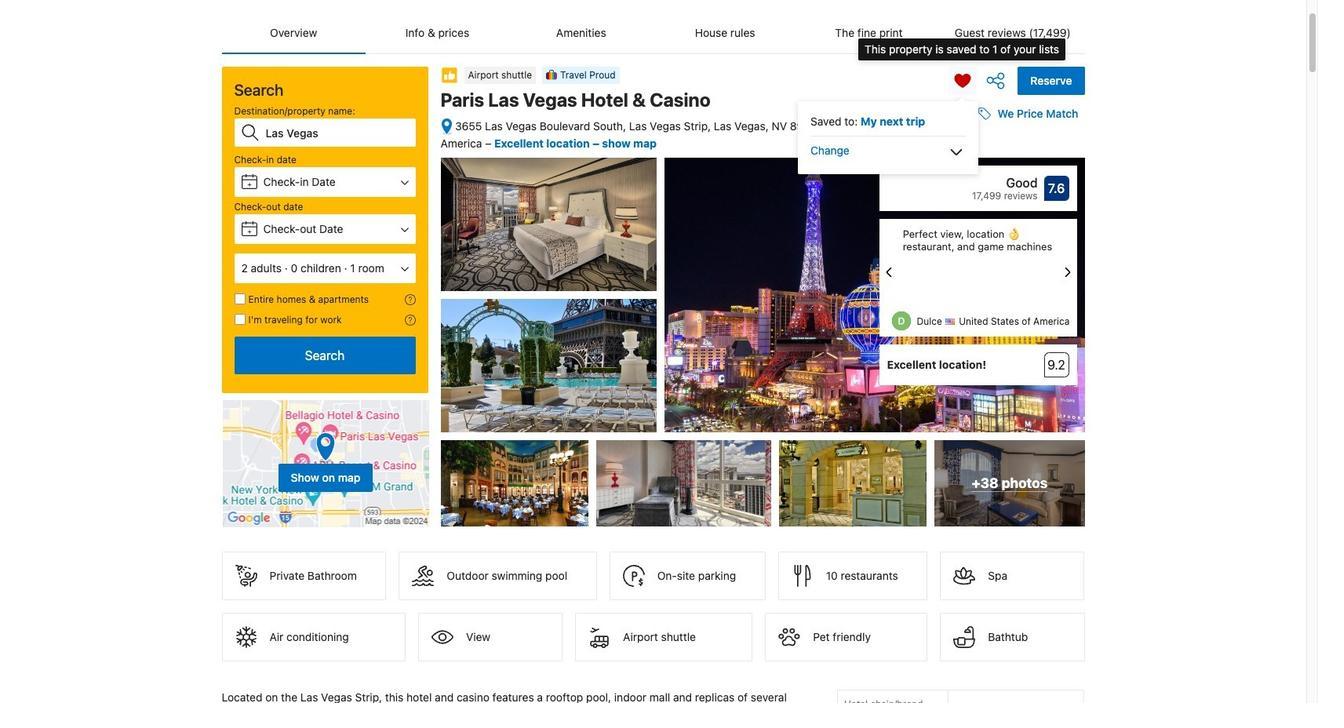 Task type: vqa. For each thing, say whether or not it's contained in the screenshot.
"Next" image at the top right
yes



Task type: describe. For each thing, give the bounding box(es) containing it.
previous image
[[879, 263, 898, 282]]

we'll show you stays where you can have the entire place to yourself image
[[405, 294, 416, 305]]

we'll show you stays where you can have the entire place to yourself image
[[405, 294, 416, 305]]



Task type: locate. For each thing, give the bounding box(es) containing it.
if you select this option, we'll show you popular business travel features like breakfast, wifi and free parking. image
[[405, 315, 416, 326], [405, 315, 416, 326]]

next image
[[1058, 263, 1077, 282]]

Where are you going? field
[[259, 118, 416, 147]]

scored 9.2 element
[[1044, 352, 1069, 378]]

section
[[215, 54, 434, 528]]

click to open map view image
[[441, 118, 452, 136]]



